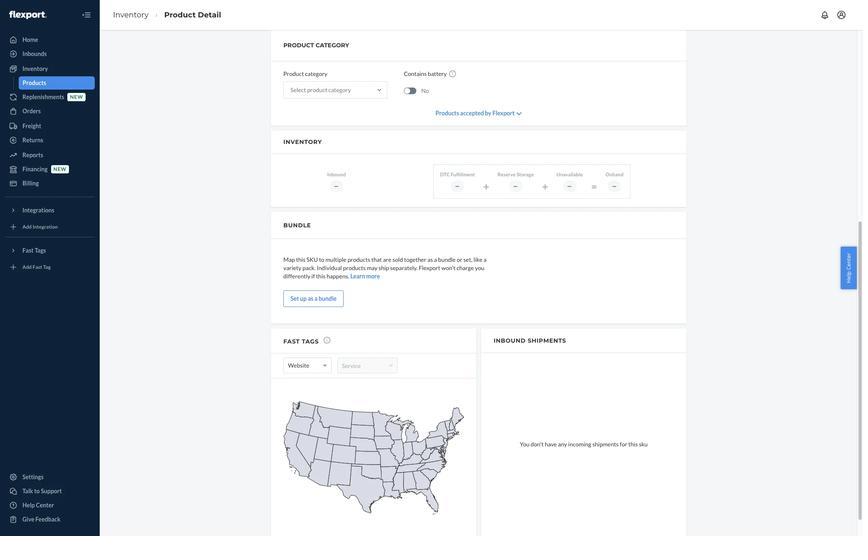 Task type: describe. For each thing, give the bounding box(es) containing it.
service
[[342, 363, 361, 370]]

inventory inside breadcrumbs navigation
[[113, 10, 149, 19]]

feedback
[[35, 517, 60, 524]]

fast inside add fast tag link
[[33, 264, 42, 271]]

2 vertical spatial fast
[[283, 338, 300, 346]]

sku
[[639, 441, 648, 448]]

product
[[283, 41, 314, 49]]

1 vertical spatial products
[[343, 265, 366, 272]]

fast tags inside dropdown button
[[22, 247, 46, 254]]

1 horizontal spatial a
[[434, 256, 437, 263]]

2 horizontal spatial a
[[484, 256, 487, 263]]

select
[[290, 86, 306, 93]]

detail
[[198, 10, 221, 19]]

talk to support button
[[5, 485, 95, 499]]

add integration
[[22, 224, 58, 230]]

― for onhand
[[612, 183, 617, 190]]

integrations button
[[5, 204, 95, 217]]

help inside button
[[845, 272, 852, 284]]

pack.
[[302, 265, 316, 272]]

accepted
[[460, 110, 484, 117]]

billing link
[[5, 177, 95, 190]]

reserve storage
[[498, 172, 534, 178]]

home
[[22, 36, 38, 43]]

up
[[300, 295, 307, 302]]

add for add integration
[[22, 224, 32, 230]]

product detail link
[[164, 10, 221, 19]]

onhand
[[606, 172, 624, 178]]

no
[[421, 87, 429, 94]]

set,
[[463, 256, 472, 263]]

dtc
[[440, 172, 450, 178]]

1 vertical spatial inventory
[[22, 65, 48, 72]]

ship
[[379, 265, 389, 272]]

more
[[366, 273, 380, 280]]

add fast tag
[[22, 264, 51, 271]]

if
[[311, 273, 315, 280]]

or
[[457, 256, 462, 263]]

product category
[[283, 41, 349, 49]]

website
[[288, 362, 309, 369]]

0 vertical spatial products
[[348, 256, 370, 263]]

integration
[[33, 224, 58, 230]]

inbounds
[[22, 50, 47, 57]]

give feedback
[[22, 517, 60, 524]]

help center inside button
[[845, 253, 852, 284]]

talk to support
[[22, 488, 62, 495]]

returns link
[[5, 134, 95, 147]]

for
[[620, 441, 627, 448]]

0 horizontal spatial center
[[36, 502, 54, 509]]

product category
[[283, 70, 327, 77]]

chevron down image
[[517, 111, 522, 117]]

orders link
[[5, 105, 95, 118]]

website option
[[288, 359, 309, 373]]

by
[[485, 110, 491, 117]]

learn more button
[[350, 272, 380, 281]]

0 vertical spatial category
[[305, 70, 327, 77]]

=
[[591, 180, 597, 193]]

products for products
[[23, 79, 46, 86]]

new for financing
[[53, 166, 67, 173]]

product for product category
[[283, 70, 304, 77]]

any
[[558, 441, 567, 448]]

shipments
[[592, 441, 619, 448]]

1 vertical spatial inventory link
[[5, 62, 95, 76]]

don't
[[531, 441, 544, 448]]

settings link
[[5, 471, 95, 485]]

may
[[367, 265, 377, 272]]

together
[[404, 256, 426, 263]]

you
[[520, 441, 530, 448]]

1 vertical spatial fast tags
[[283, 338, 319, 346]]

new for replenishments
[[70, 94, 83, 100]]

bundle inside set up as a bundle button
[[319, 295, 337, 302]]

1 + from the left
[[483, 180, 489, 193]]

reports link
[[5, 149, 95, 162]]

integrations
[[22, 207, 54, 214]]

inbounds link
[[5, 47, 95, 61]]

inbound for inbound
[[327, 172, 346, 178]]

close navigation image
[[81, 10, 91, 20]]

map this sku to multiple products that are sold together as a bundle or set, like a variety pack. individual products may ship separately. flexport won't charge you differently if this happens.
[[283, 256, 487, 280]]

0 vertical spatial this
[[296, 256, 305, 263]]

2 vertical spatial this
[[628, 441, 638, 448]]

1 horizontal spatial category
[[328, 86, 351, 93]]

contains battery
[[404, 70, 447, 77]]

product
[[307, 86, 327, 93]]

product detail
[[164, 10, 221, 19]]

2 + from the left
[[542, 180, 548, 193]]

support
[[41, 488, 62, 495]]

breadcrumbs navigation
[[106, 3, 228, 27]]

― for reserve storage
[[513, 183, 518, 190]]

fast tags button
[[5, 244, 95, 258]]

products accepted by flexport
[[436, 110, 515, 117]]

bundle inside 'map this sku to multiple products that are sold together as a bundle or set, like a variety pack. individual products may ship separately. flexport won't charge you differently if this happens.'
[[438, 256, 456, 263]]

flexport inside 'map this sku to multiple products that are sold together as a bundle or set, like a variety pack. individual products may ship separately. flexport won't charge you differently if this happens.'
[[419, 265, 440, 272]]

inbound for inbound shipments
[[494, 337, 526, 345]]

multiple
[[326, 256, 346, 263]]

battery
[[428, 70, 447, 77]]

sold
[[392, 256, 403, 263]]

freight
[[22, 123, 41, 130]]

― for unavailable
[[567, 183, 572, 190]]

you
[[475, 265, 484, 272]]

financing
[[22, 166, 48, 173]]

separately.
[[390, 265, 418, 272]]

shipments
[[528, 337, 566, 345]]

returns
[[22, 137, 43, 144]]

you don't have any incoming shipments for this sku
[[520, 441, 648, 448]]



Task type: locate. For each thing, give the bounding box(es) containing it.
1 add from the top
[[22, 224, 32, 230]]

1 vertical spatial new
[[53, 166, 67, 173]]

storage
[[517, 172, 534, 178]]

1 horizontal spatial as
[[427, 256, 433, 263]]

learn more
[[350, 273, 380, 280]]

1 vertical spatial tags
[[302, 338, 319, 346]]

new down products link
[[70, 94, 83, 100]]

1 vertical spatial flexport
[[419, 265, 440, 272]]

that
[[371, 256, 382, 263]]

to inside talk to support button
[[34, 488, 40, 495]]

fast left tag on the left of page
[[33, 264, 42, 271]]

talk
[[22, 488, 33, 495]]

1 horizontal spatial products
[[436, 110, 459, 117]]

0 vertical spatial flexport
[[492, 110, 515, 117]]

0 vertical spatial inventory
[[113, 10, 149, 19]]

category right product
[[328, 86, 351, 93]]

freight link
[[5, 120, 95, 133]]

2 horizontal spatial this
[[628, 441, 638, 448]]

set up as a bundle
[[290, 295, 337, 302]]

add
[[22, 224, 32, 230], [22, 264, 32, 271]]

this right for
[[628, 441, 638, 448]]

fast tags up website
[[283, 338, 319, 346]]

this right if
[[316, 273, 325, 280]]

0 vertical spatial new
[[70, 94, 83, 100]]

center inside button
[[845, 253, 852, 270]]

2 add from the top
[[22, 264, 32, 271]]

0 vertical spatial inventory link
[[113, 10, 149, 19]]

this
[[296, 256, 305, 263], [316, 273, 325, 280], [628, 441, 638, 448]]

1 horizontal spatial bundle
[[438, 256, 456, 263]]

a right "up"
[[314, 295, 318, 302]]

products up 'replenishments'
[[23, 79, 46, 86]]

new down reports link
[[53, 166, 67, 173]]

1 horizontal spatial product
[[283, 70, 304, 77]]

0 vertical spatial fast
[[22, 247, 34, 254]]

map
[[283, 256, 295, 263]]

0 horizontal spatial inbound
[[327, 172, 346, 178]]

flexport down together
[[419, 265, 440, 272]]

flexport right by
[[492, 110, 515, 117]]

bundle
[[283, 222, 311, 229]]

help center button
[[841, 247, 857, 290]]

are
[[383, 256, 391, 263]]

0 horizontal spatial new
[[53, 166, 67, 173]]

products for products accepted by flexport
[[436, 110, 459, 117]]

have
[[545, 441, 557, 448]]

1 horizontal spatial tags
[[302, 338, 319, 346]]

0 horizontal spatial flexport
[[419, 265, 440, 272]]

products link
[[18, 76, 95, 90]]

contains
[[404, 70, 427, 77]]

2 ― from the left
[[455, 183, 460, 190]]

product left detail
[[164, 10, 196, 19]]

tags
[[35, 247, 46, 254], [302, 338, 319, 346]]

1 horizontal spatial flexport
[[492, 110, 515, 117]]

0 vertical spatial product
[[164, 10, 196, 19]]

1 vertical spatial this
[[316, 273, 325, 280]]

like
[[474, 256, 482, 263]]

1 horizontal spatial inbound
[[494, 337, 526, 345]]

add left tag on the left of page
[[22, 264, 32, 271]]

0 horizontal spatial products
[[23, 79, 46, 86]]

tags up website
[[302, 338, 319, 346]]

product up select
[[283, 70, 304, 77]]

open account menu image
[[836, 10, 846, 20]]

1 vertical spatial add
[[22, 264, 32, 271]]

flexport
[[492, 110, 515, 117], [419, 265, 440, 272]]

fast up website
[[283, 338, 300, 346]]

3 ― from the left
[[513, 183, 518, 190]]

1 horizontal spatial inventory
[[113, 10, 149, 19]]

help center link
[[5, 499, 95, 513]]

0 horizontal spatial +
[[483, 180, 489, 193]]

0 vertical spatial fast tags
[[22, 247, 46, 254]]

help center
[[845, 253, 852, 284], [22, 502, 54, 509]]

as right "up"
[[308, 295, 313, 302]]

0 horizontal spatial to
[[34, 488, 40, 495]]

―
[[334, 183, 339, 190], [455, 183, 460, 190], [513, 183, 518, 190], [567, 183, 572, 190], [612, 183, 617, 190]]

1 horizontal spatial to
[[319, 256, 324, 263]]

tags up add fast tag
[[35, 247, 46, 254]]

1 horizontal spatial this
[[316, 273, 325, 280]]

a inside button
[[314, 295, 318, 302]]

set
[[290, 295, 299, 302]]

give feedback button
[[5, 514, 95, 527]]

fast inside fast tags dropdown button
[[22, 247, 34, 254]]

as inside 'map this sku to multiple products that are sold together as a bundle or set, like a variety pack. individual products may ship separately. flexport won't charge you differently if this happens.'
[[427, 256, 433, 263]]

bundle up won't
[[438, 256, 456, 263]]

0 vertical spatial center
[[845, 253, 852, 270]]

1 vertical spatial inbound
[[494, 337, 526, 345]]

products left "accepted"
[[436, 110, 459, 117]]

won't
[[441, 265, 456, 272]]

settings
[[22, 474, 44, 481]]

0 horizontal spatial help center
[[22, 502, 54, 509]]

2 vertical spatial inventory
[[283, 138, 322, 146]]

add fast tag link
[[5, 261, 95, 274]]

0 vertical spatial tags
[[35, 247, 46, 254]]

as inside button
[[308, 295, 313, 302]]

0 horizontal spatial a
[[314, 295, 318, 302]]

orders
[[22, 108, 41, 115]]

billing
[[22, 180, 39, 187]]

reports
[[22, 152, 43, 159]]

1 vertical spatial center
[[36, 502, 54, 509]]

0 horizontal spatial product
[[164, 10, 196, 19]]

a right like
[[484, 256, 487, 263]]

as right together
[[427, 256, 433, 263]]

0 vertical spatial inbound
[[327, 172, 346, 178]]

replenishments
[[22, 93, 64, 101]]

inbound
[[327, 172, 346, 178], [494, 337, 526, 345]]

1 vertical spatial help center
[[22, 502, 54, 509]]

― for dtc fulfillment
[[455, 183, 460, 190]]

individual
[[317, 265, 342, 272]]

a
[[434, 256, 437, 263], [484, 256, 487, 263], [314, 295, 318, 302]]

0 vertical spatial add
[[22, 224, 32, 230]]

0 vertical spatial products
[[23, 79, 46, 86]]

give
[[22, 517, 34, 524]]

happens.
[[327, 273, 349, 280]]

1 horizontal spatial inventory link
[[113, 10, 149, 19]]

bundle
[[438, 256, 456, 263], [319, 295, 337, 302]]

2 horizontal spatial inventory
[[283, 138, 322, 146]]

1 horizontal spatial new
[[70, 94, 83, 100]]

sku
[[307, 256, 318, 263]]

fast up add fast tag
[[22, 247, 34, 254]]

4 ― from the left
[[567, 183, 572, 190]]

unavailable
[[557, 172, 583, 178]]

fast tags up add fast tag
[[22, 247, 46, 254]]

bundle right "up"
[[319, 295, 337, 302]]

1 vertical spatial fast
[[33, 264, 42, 271]]

0 horizontal spatial category
[[305, 70, 327, 77]]

reserve
[[498, 172, 516, 178]]

0 horizontal spatial as
[[308, 295, 313, 302]]

charge
[[457, 265, 474, 272]]

products up learn at the bottom of the page
[[343, 265, 366, 272]]

product inside breadcrumbs navigation
[[164, 10, 196, 19]]

center
[[845, 253, 852, 270], [36, 502, 54, 509]]

1 vertical spatial bundle
[[319, 295, 337, 302]]

tag
[[43, 264, 51, 271]]

1 vertical spatial product
[[283, 70, 304, 77]]

learn
[[350, 273, 365, 280]]

1 horizontal spatial center
[[845, 253, 852, 270]]

0 horizontal spatial this
[[296, 256, 305, 263]]

products up may
[[348, 256, 370, 263]]

products
[[348, 256, 370, 263], [343, 265, 366, 272]]

0 vertical spatial help center
[[845, 253, 852, 284]]

to inside 'map this sku to multiple products that are sold together as a bundle or set, like a variety pack. individual products may ship separately. flexport won't charge you differently if this happens.'
[[319, 256, 324, 263]]

0 vertical spatial help
[[845, 272, 852, 284]]

0 horizontal spatial fast tags
[[22, 247, 46, 254]]

1 horizontal spatial help center
[[845, 253, 852, 284]]

category
[[316, 41, 349, 49]]

a right together
[[434, 256, 437, 263]]

0 horizontal spatial help
[[22, 502, 35, 509]]

1 ― from the left
[[334, 183, 339, 190]]

product
[[164, 10, 196, 19], [283, 70, 304, 77]]

differently
[[283, 273, 310, 280]]

select product category
[[290, 86, 351, 93]]

tags inside dropdown button
[[35, 247, 46, 254]]

dtc fulfillment
[[440, 172, 475, 178]]

0 vertical spatial bundle
[[438, 256, 456, 263]]

0 vertical spatial as
[[427, 256, 433, 263]]

category
[[305, 70, 327, 77], [328, 86, 351, 93]]

home link
[[5, 33, 95, 47]]

to right sku
[[319, 256, 324, 263]]

product for product detail
[[164, 10, 196, 19]]

open notifications image
[[820, 10, 830, 20]]

5 ― from the left
[[612, 183, 617, 190]]

1 vertical spatial to
[[34, 488, 40, 495]]

1 horizontal spatial fast tags
[[283, 338, 319, 346]]

add integration link
[[5, 221, 95, 234]]

to right talk
[[34, 488, 40, 495]]

0 horizontal spatial tags
[[35, 247, 46, 254]]

set up as a bundle button
[[283, 291, 344, 307]]

1 vertical spatial help
[[22, 502, 35, 509]]

0 horizontal spatial bundle
[[319, 295, 337, 302]]

flexport logo image
[[9, 11, 46, 19]]

1 vertical spatial as
[[308, 295, 313, 302]]

this left sku
[[296, 256, 305, 263]]

inbound shipments
[[494, 337, 566, 345]]

1 vertical spatial products
[[436, 110, 459, 117]]

1 horizontal spatial +
[[542, 180, 548, 193]]

add for add fast tag
[[22, 264, 32, 271]]

0 horizontal spatial inventory link
[[5, 62, 95, 76]]

category up product
[[305, 70, 327, 77]]

add left integration
[[22, 224, 32, 230]]

1 vertical spatial category
[[328, 86, 351, 93]]

― for inbound
[[334, 183, 339, 190]]

1 horizontal spatial help
[[845, 272, 852, 284]]

0 vertical spatial to
[[319, 256, 324, 263]]

products
[[23, 79, 46, 86], [436, 110, 459, 117]]

0 horizontal spatial inventory
[[22, 65, 48, 72]]

fulfillment
[[451, 172, 475, 178]]

incoming
[[568, 441, 591, 448]]



Task type: vqa. For each thing, say whether or not it's contained in the screenshot.
the a within the "SET UP AS A BUNDLE" BUTTON
yes



